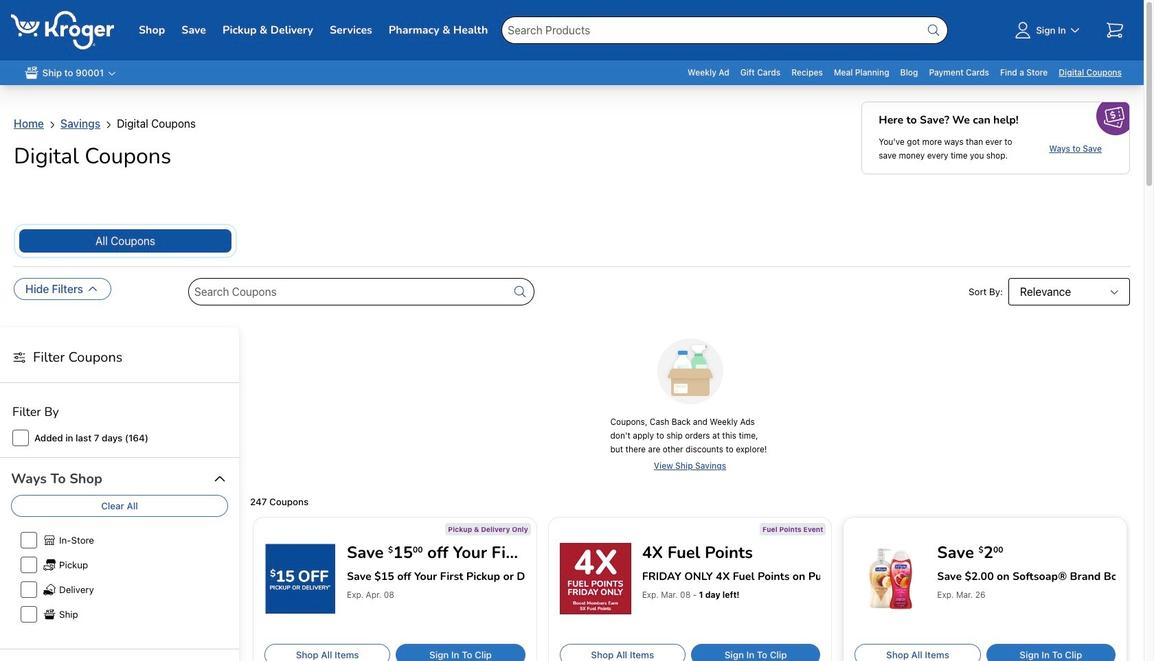 Task type: vqa. For each thing, say whether or not it's contained in the screenshot.
Save $2.00 "element"
yes



Task type: describe. For each thing, give the bounding box(es) containing it.
save $15 off your first pickup or delivery order of $75 or more where available image
[[264, 544, 336, 615]]

Search Coupons search field
[[188, 278, 507, 306]]

search image
[[925, 22, 942, 38]]

save $2.00 element
[[937, 542, 1110, 564]]

you've got more ways than ever to save money every time you shop. element
[[879, 135, 1016, 163]]

Search search field
[[502, 16, 948, 44]]



Task type: locate. For each thing, give the bounding box(es) containing it.
collapse the ways to shop filter element
[[11, 469, 102, 490]]

friday only 4x fuel points on purchases on 3/8 excluding gift cards, boost members get 5x! image
[[560, 544, 631, 615]]

save $2.00 on softsoap® brand body wash image
[[855, 544, 926, 615]]

here to save? we can help! element
[[879, 113, 1019, 130]]

search coupons image
[[512, 284, 528, 300]]

collapsible image
[[86, 283, 100, 296]]

None search field
[[502, 0, 948, 60]]

save $15.00 off your first pickup or delivery order of $75.00 or more where available element
[[347, 542, 744, 564]]

account menu image
[[1012, 19, 1034, 41]]

None checkbox
[[21, 557, 37, 574], [21, 582, 37, 598], [21, 607, 37, 623], [21, 557, 37, 574], [21, 582, 37, 598], [21, 607, 37, 623]]

kroger logo image
[[11, 11, 114, 49]]

None checkbox
[[12, 430, 29, 447], [21, 532, 37, 549], [12, 430, 29, 447], [21, 532, 37, 549]]

tab list
[[14, 224, 237, 259]]



